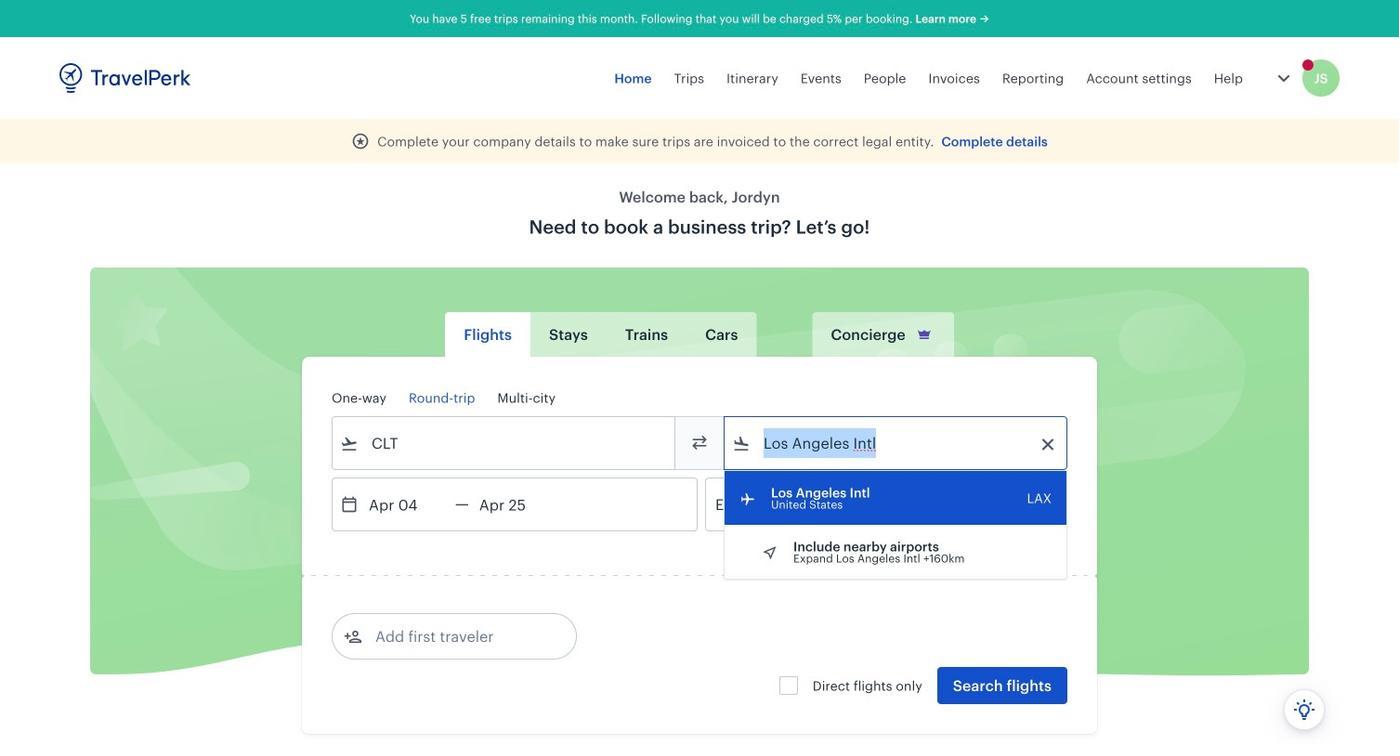 Task type: describe. For each thing, give the bounding box(es) containing it.
From search field
[[359, 428, 650, 458]]



Task type: locate. For each thing, give the bounding box(es) containing it.
Add first traveler search field
[[362, 622, 556, 651]]

Return text field
[[469, 479, 566, 531]]

Depart text field
[[359, 479, 455, 531]]

To search field
[[751, 428, 1043, 458]]



